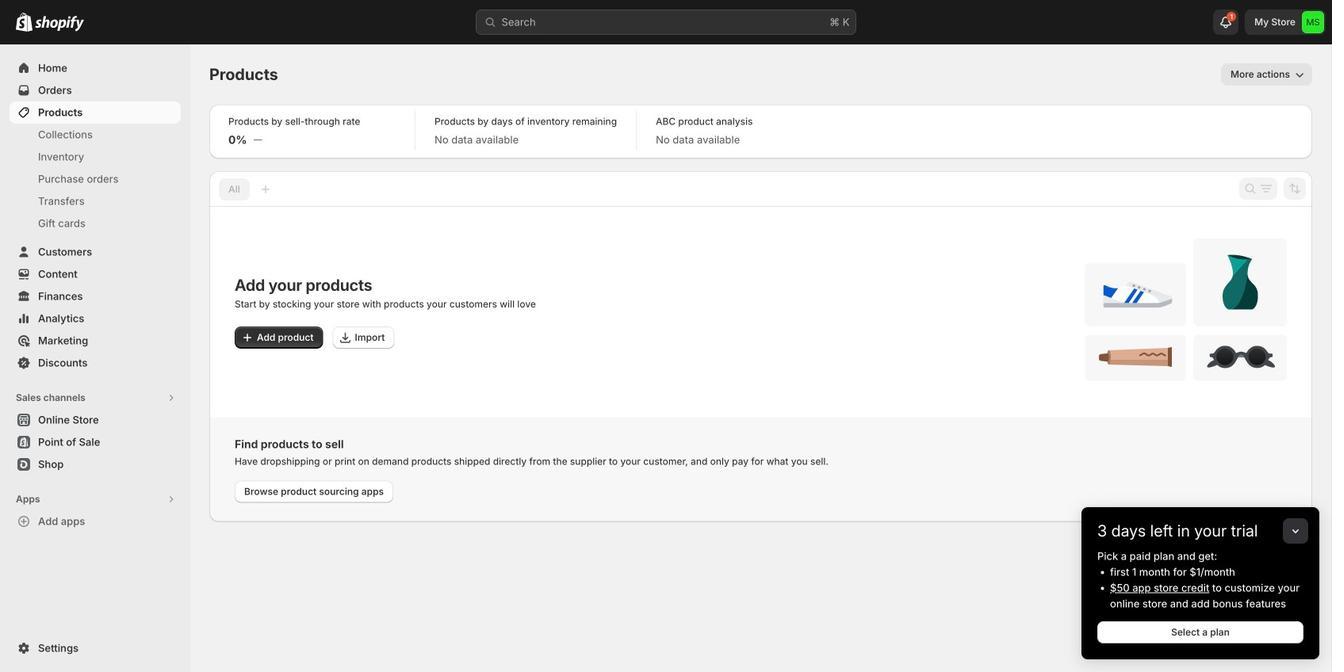 Task type: locate. For each thing, give the bounding box(es) containing it.
my store image
[[1302, 11, 1324, 33]]

shopify image
[[16, 12, 33, 32], [35, 16, 84, 32]]



Task type: vqa. For each thing, say whether or not it's contained in the screenshot.
Dialog
no



Task type: describe. For each thing, give the bounding box(es) containing it.
0 horizontal spatial shopify image
[[16, 12, 33, 32]]

start by stocking your store with products your customers will love image
[[1085, 239, 1287, 381]]

1 horizontal spatial shopify image
[[35, 16, 84, 32]]



